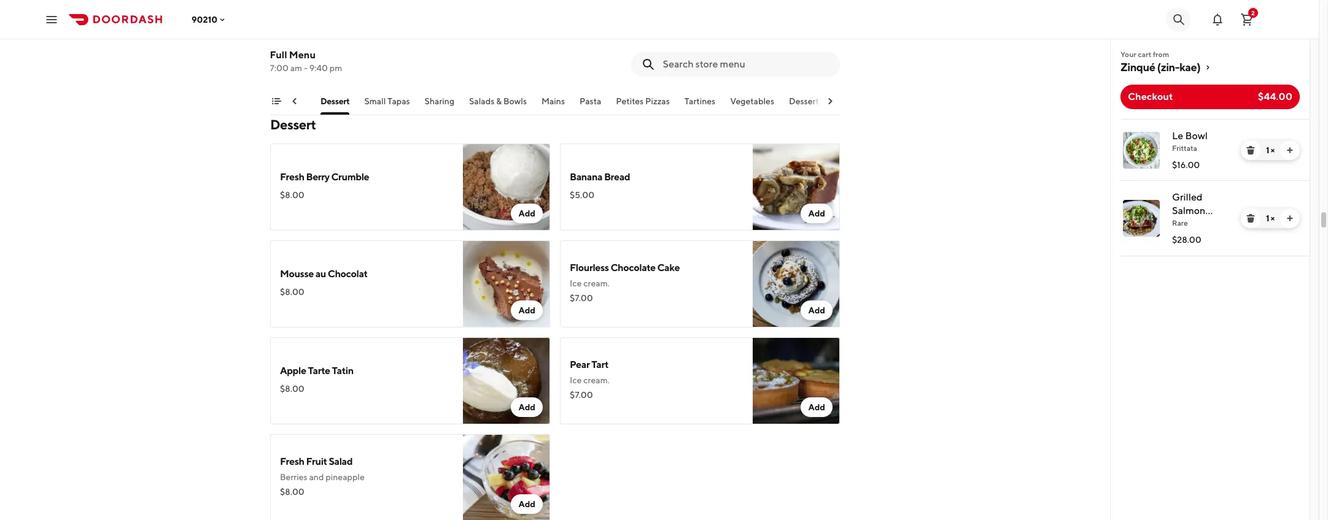 Task type: vqa. For each thing, say whether or not it's contained in the screenshot.
$8 at bottom
no



Task type: describe. For each thing, give the bounding box(es) containing it.
add button for fresh fruit salad
[[511, 495, 543, 515]]

le
[[1172, 130, 1184, 142]]

Item Search search field
[[663, 58, 830, 71]]

add button for fresh berry crumble
[[511, 204, 543, 224]]

curated
[[350, 26, 380, 36]]

ice inside flourless chocolate cake ice cream. $7.00
[[570, 279, 582, 289]]

mains button
[[542, 95, 565, 115]]

pasta
[[580, 96, 602, 106]]

tatin
[[332, 365, 354, 377]]

cheeses
[[382, 26, 413, 36]]

rare
[[1172, 219, 1188, 228]]

fresh fruit salad berries and pineapple $8.00
[[280, 456, 365, 497]]

remove item from cart image
[[1246, 146, 1256, 155]]

banana bread
[[570, 171, 630, 183]]

add for banana bread
[[808, 209, 825, 219]]

charcuterie
[[221, 96, 267, 106]]

1 × for grilled salmon plate (gf)
[[1266, 214, 1275, 224]]

salmon
[[1172, 205, 1206, 217]]

pear tart image
[[753, 338, 840, 425]]

tartines
[[685, 96, 716, 106]]

remove item from cart image
[[1246, 214, 1256, 224]]

add for pear tart
[[808, 403, 825, 413]]

le bowl image
[[1123, 132, 1160, 169]]

am
[[291, 63, 303, 73]]

notification bell image
[[1211, 12, 1225, 27]]

zinqué
[[1121, 61, 1156, 74]]

petites
[[617, 96, 644, 106]]

0 horizontal spatial dessert
[[270, 117, 316, 133]]

zinqué (zin-kae)
[[1121, 61, 1201, 74]]

add button for mousse au chocolat
[[511, 301, 543, 321]]

kae)
[[1180, 61, 1201, 74]]

1 horizontal spatial dessert
[[321, 96, 350, 106]]

cheese
[[276, 96, 306, 106]]

cream. inside pear tart ice cream. $7.00
[[584, 376, 610, 386]]

charcuterie & cheese
[[221, 96, 306, 106]]

grilled salmon plate (gf)
[[1172, 192, 1219, 230]]

add for fresh fruit salad
[[519, 500, 536, 510]]

of
[[325, 26, 333, 36]]

add button for flourless chocolate cake
[[801, 301, 833, 321]]

tartines button
[[685, 95, 716, 115]]

assortment
[[280, 26, 324, 36]]

crumble
[[331, 171, 369, 183]]

assortment of our curated cheeses and charcuterie $28.00
[[280, 26, 430, 63]]

berry
[[306, 171, 330, 183]]

grilled salmon plate (gf) image
[[1123, 200, 1160, 237]]

sharing button
[[425, 95, 455, 115]]

add button for apple tarte tatin
[[511, 398, 543, 418]]

pear tart ice cream. $7.00
[[570, 359, 610, 400]]

small tapas
[[365, 96, 410, 106]]

$28.00 inside assortment of our curated cheeses and charcuterie $28.00
[[280, 53, 309, 63]]

2
[[1252, 9, 1255, 16]]

tart
[[592, 359, 609, 371]]

1 for le bowl
[[1266, 146, 1270, 155]]

(gf)
[[1198, 219, 1219, 230]]

from
[[1153, 50, 1169, 59]]

pm
[[330, 63, 343, 73]]

chocolat
[[328, 268, 368, 280]]

add button for banana bread
[[801, 204, 833, 224]]

1 × for le bowl
[[1266, 146, 1275, 155]]

salads & bowls button
[[470, 95, 527, 115]]

small tapas button
[[365, 95, 410, 115]]

vegetables button
[[731, 95, 775, 115]]

× for le bowl
[[1271, 146, 1275, 155]]

vegetables
[[731, 96, 775, 106]]

2 items, open order cart image
[[1240, 12, 1255, 27]]

mousse au chocolat image
[[463, 241, 550, 328]]

combo plate image
[[463, 0, 550, 81]]

$8.00 inside fresh fruit salad berries and pineapple $8.00
[[280, 488, 304, 497]]

90210 button
[[192, 14, 227, 24]]

petites pizzas
[[617, 96, 670, 106]]

90210
[[192, 14, 218, 24]]

small
[[365, 96, 386, 106]]

apple
[[280, 365, 306, 377]]

berries
[[280, 473, 307, 483]]

2 button
[[1235, 7, 1260, 32]]

cake
[[657, 262, 680, 274]]

1 for grilled salmon plate (gf)
[[1266, 214, 1270, 224]]

frittata
[[1172, 144, 1198, 153]]

pineapple
[[326, 473, 365, 483]]

flourless
[[570, 262, 609, 274]]

dessert button
[[790, 95, 819, 115]]

$5.00
[[570, 190, 595, 200]]

zinqué (zin-kae) link
[[1121, 60, 1300, 75]]

add for fresh berry crumble
[[519, 209, 536, 219]]

(zin-
[[1157, 61, 1180, 74]]

pasta button
[[580, 95, 602, 115]]

9:40
[[310, 63, 328, 73]]

show menu categories image
[[271, 96, 281, 106]]

pizzas
[[646, 96, 670, 106]]

checkout
[[1128, 91, 1173, 103]]

$8.00 for apple
[[280, 384, 304, 394]]

scroll menu navigation left image
[[290, 96, 300, 106]]

add for apple tarte tatin
[[519, 403, 536, 413]]

apple tarte tatin image
[[463, 338, 550, 425]]



Task type: locate. For each thing, give the bounding box(es) containing it.
1 cream. from the top
[[584, 279, 610, 289]]

scroll menu navigation right image
[[825, 96, 835, 106]]

fresh up berries
[[280, 456, 304, 468]]

and right cheeses
[[415, 26, 430, 36]]

banana bread image
[[753, 144, 840, 231]]

salads & bowls
[[470, 96, 527, 106]]

grilled
[[1172, 192, 1203, 203]]

full
[[270, 49, 287, 61]]

× for grilled salmon plate (gf)
[[1271, 214, 1275, 224]]

2 & from the left
[[497, 96, 502, 106]]

cream. down flourless at bottom left
[[584, 279, 610, 289]]

dessert left scroll menu navigation right image
[[790, 96, 819, 106]]

1 × right remove item from cart icon
[[1266, 146, 1275, 155]]

add for mousse au chocolat
[[519, 306, 536, 316]]

fresh for fresh fruit salad berries and pineapple $8.00
[[280, 456, 304, 468]]

dessert down scroll menu navigation left icon
[[270, 117, 316, 133]]

2 horizontal spatial dessert
[[790, 96, 819, 106]]

ice inside pear tart ice cream. $7.00
[[570, 376, 582, 386]]

& inside 'button'
[[269, 96, 275, 106]]

1 vertical spatial cream.
[[584, 376, 610, 386]]

× left add one to cart image
[[1271, 146, 1275, 155]]

bowls
[[504, 96, 527, 106]]

ice down pear
[[570, 376, 582, 386]]

$7.00 inside flourless chocolate cake ice cream. $7.00
[[570, 294, 593, 303]]

salads
[[470, 96, 495, 106]]

1 vertical spatial $7.00
[[570, 391, 593, 400]]

and down fruit
[[309, 473, 324, 483]]

2 ice from the top
[[570, 376, 582, 386]]

& inside button
[[497, 96, 502, 106]]

list containing le bowl
[[1111, 119, 1310, 257]]

1 fresh from the top
[[280, 171, 304, 183]]

fruit
[[306, 456, 327, 468]]

0 vertical spatial 1
[[1266, 146, 1270, 155]]

salad
[[329, 456, 353, 468]]

2 $8.00 from the top
[[280, 287, 304, 297]]

tapas
[[388, 96, 410, 106]]

1 & from the left
[[269, 96, 275, 106]]

1 right remove item from cart image
[[1266, 214, 1270, 224]]

fresh berry crumble
[[280, 171, 369, 183]]

mousse au chocolat
[[280, 268, 368, 280]]

your
[[1121, 50, 1137, 59]]

$8.00 down mousse
[[280, 287, 304, 297]]

sharing
[[425, 96, 455, 106]]

1 horizontal spatial and
[[415, 26, 430, 36]]

0 horizontal spatial and
[[309, 473, 324, 483]]

fresh
[[280, 171, 304, 183], [280, 456, 304, 468]]

2 fresh from the top
[[280, 456, 304, 468]]

1 vertical spatial $28.00
[[1172, 235, 1202, 245]]

au
[[315, 268, 326, 280]]

$8.00 down fresh berry crumble
[[280, 190, 304, 200]]

coffee button
[[834, 95, 861, 115]]

add
[[519, 209, 536, 219], [808, 209, 825, 219], [519, 306, 536, 316], [808, 306, 825, 316], [519, 403, 536, 413], [808, 403, 825, 413], [519, 500, 536, 510]]

0 vertical spatial ×
[[1271, 146, 1275, 155]]

1 horizontal spatial $28.00
[[1172, 235, 1202, 245]]

tarte
[[308, 365, 330, 377]]

cart
[[1138, 50, 1152, 59]]

$8.00 down apple
[[280, 384, 304, 394]]

$44.00
[[1258, 91, 1293, 103]]

open menu image
[[44, 12, 59, 27]]

0 vertical spatial fresh
[[280, 171, 304, 183]]

menu
[[289, 49, 316, 61]]

0 vertical spatial ice
[[570, 279, 582, 289]]

fresh for fresh berry crumble
[[280, 171, 304, 183]]

charcuterie
[[280, 38, 325, 48]]

add button for pear tart
[[801, 398, 833, 418]]

and
[[415, 26, 430, 36], [309, 473, 324, 483]]

our
[[335, 26, 348, 36]]

and inside assortment of our curated cheeses and charcuterie $28.00
[[415, 26, 430, 36]]

7:00
[[270, 63, 289, 73]]

ice
[[570, 279, 582, 289], [570, 376, 582, 386]]

and inside fresh fruit salad berries and pineapple $8.00
[[309, 473, 324, 483]]

1 ice from the top
[[570, 279, 582, 289]]

pear
[[570, 359, 590, 371]]

1 vertical spatial 1
[[1266, 214, 1270, 224]]

& for salads
[[497, 96, 502, 106]]

cream.
[[584, 279, 610, 289], [584, 376, 610, 386]]

-
[[304, 63, 308, 73]]

1 $8.00 from the top
[[280, 190, 304, 200]]

0 vertical spatial 1 ×
[[1266, 146, 1275, 155]]

fresh left berry
[[280, 171, 304, 183]]

ice down flourless at bottom left
[[570, 279, 582, 289]]

$8.00 for fresh
[[280, 190, 304, 200]]

1 1 × from the top
[[1266, 146, 1275, 155]]

1 vertical spatial 1 ×
[[1266, 214, 1275, 224]]

cream. inside flourless chocolate cake ice cream. $7.00
[[584, 279, 610, 289]]

$16.00
[[1172, 160, 1200, 170]]

1 ×
[[1266, 146, 1275, 155], [1266, 214, 1275, 224]]

1 × from the top
[[1271, 146, 1275, 155]]

1 1 from the top
[[1266, 146, 1270, 155]]

apple tarte tatin
[[280, 365, 354, 377]]

mousse
[[280, 268, 314, 280]]

×
[[1271, 146, 1275, 155], [1271, 214, 1275, 224]]

fresh berry crumble image
[[463, 144, 550, 231]]

flourless chocolate cake ice cream. $7.00
[[570, 262, 680, 303]]

0 vertical spatial $7.00
[[570, 294, 593, 303]]

dessert down pm
[[321, 96, 350, 106]]

1
[[1266, 146, 1270, 155], [1266, 214, 1270, 224]]

& left cheese
[[269, 96, 275, 106]]

dessert
[[321, 96, 350, 106], [790, 96, 819, 106], [270, 117, 316, 133]]

add one to cart image
[[1285, 146, 1295, 155]]

bowl
[[1186, 130, 1208, 142]]

$7.00
[[570, 294, 593, 303], [570, 391, 593, 400]]

banana
[[570, 171, 603, 183]]

1 vertical spatial and
[[309, 473, 324, 483]]

2 1 from the top
[[1266, 214, 1270, 224]]

& for charcuterie
[[269, 96, 275, 106]]

2 × from the top
[[1271, 214, 1275, 224]]

× left add one to cart icon at the top right
[[1271, 214, 1275, 224]]

$8.00 down berries
[[280, 488, 304, 497]]

0 horizontal spatial &
[[269, 96, 275, 106]]

0 horizontal spatial $28.00
[[280, 53, 309, 63]]

add button
[[511, 204, 543, 224], [801, 204, 833, 224], [511, 301, 543, 321], [801, 301, 833, 321], [511, 398, 543, 418], [801, 398, 833, 418], [511, 495, 543, 515]]

full menu 7:00 am - 9:40 pm
[[270, 49, 343, 73]]

mains
[[542, 96, 565, 106]]

1 right remove item from cart icon
[[1266, 146, 1270, 155]]

1 vertical spatial ×
[[1271, 214, 1275, 224]]

1 vertical spatial ice
[[570, 376, 582, 386]]

$28.00 inside list
[[1172, 235, 1202, 245]]

2 cream. from the top
[[584, 376, 610, 386]]

2 1 × from the top
[[1266, 214, 1275, 224]]

list
[[1111, 119, 1310, 257]]

$7.00 inside pear tart ice cream. $7.00
[[570, 391, 593, 400]]

2 $7.00 from the top
[[570, 391, 593, 400]]

petites pizzas button
[[617, 95, 670, 115]]

bread
[[604, 171, 630, 183]]

& left bowls
[[497, 96, 502, 106]]

0 vertical spatial cream.
[[584, 279, 610, 289]]

$28.00 down plate
[[1172, 235, 1202, 245]]

coffee
[[834, 96, 861, 106]]

$7.00 down flourless at bottom left
[[570, 294, 593, 303]]

$28.00 up am
[[280, 53, 309, 63]]

3 $8.00 from the top
[[280, 384, 304, 394]]

1 horizontal spatial &
[[497, 96, 502, 106]]

$8.00 for mousse
[[280, 287, 304, 297]]

charcuterie & cheese button
[[221, 95, 306, 115]]

chocolate
[[611, 262, 656, 274]]

1 × right remove item from cart image
[[1266, 214, 1275, 224]]

add one to cart image
[[1285, 214, 1295, 224]]

fresh inside fresh fruit salad berries and pineapple $8.00
[[280, 456, 304, 468]]

1 $7.00 from the top
[[570, 294, 593, 303]]

your cart from
[[1121, 50, 1169, 59]]

cream. down tart
[[584, 376, 610, 386]]

0 vertical spatial $28.00
[[280, 53, 309, 63]]

flourless chocolate cake image
[[753, 241, 840, 328]]

4 $8.00 from the top
[[280, 488, 304, 497]]

0 vertical spatial and
[[415, 26, 430, 36]]

add for flourless chocolate cake
[[808, 306, 825, 316]]

plate
[[1172, 219, 1196, 230]]

fresh fruit salad image
[[463, 435, 550, 521]]

1 vertical spatial fresh
[[280, 456, 304, 468]]

$8.00
[[280, 190, 304, 200], [280, 287, 304, 297], [280, 384, 304, 394], [280, 488, 304, 497]]

le bowl frittata
[[1172, 130, 1208, 153]]

$7.00 down pear
[[570, 391, 593, 400]]



